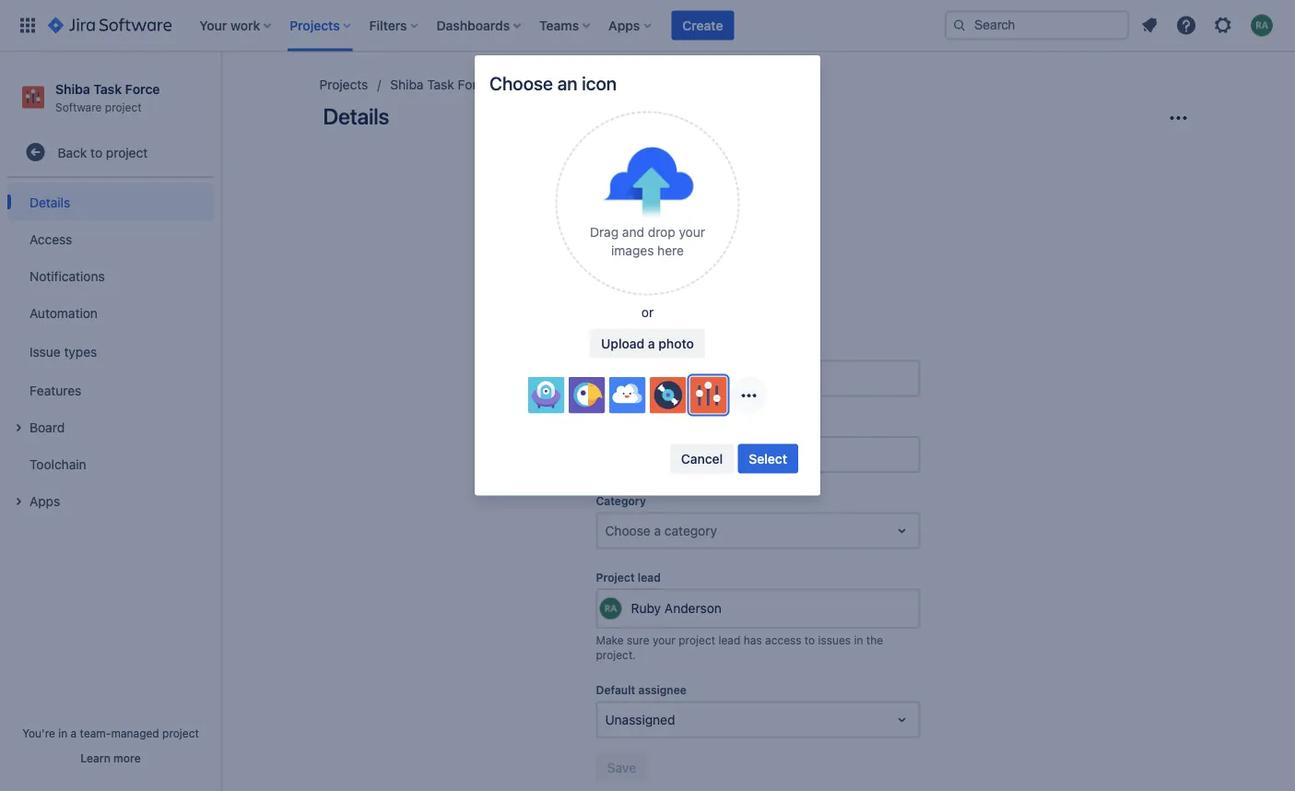 Task type: locate. For each thing, give the bounding box(es) containing it.
to right back
[[90, 145, 102, 160]]

learn
[[81, 751, 110, 764]]

0 horizontal spatial your
[[653, 633, 676, 646]]

photo
[[659, 336, 694, 351]]

open image
[[891, 709, 913, 731]]

choose an icon dialog
[[475, 55, 821, 496]]

an
[[557, 72, 578, 94]]

shiba task force
[[390, 77, 491, 92]]

your
[[679, 224, 705, 240], [653, 633, 676, 646]]

project left an
[[514, 77, 556, 92]]

details down projects link
[[323, 103, 389, 129]]

upload a photo
[[601, 336, 694, 351]]

shiba for shiba task force software project
[[55, 81, 90, 96]]

your up the here
[[679, 224, 705, 240]]

choose inside dialog
[[490, 72, 553, 94]]

group
[[7, 178, 214, 525]]

1 horizontal spatial task
[[427, 77, 454, 92]]

issue types link
[[7, 331, 214, 372]]

jira software image
[[48, 14, 172, 36], [48, 14, 172, 36]]

0 horizontal spatial to
[[90, 145, 102, 160]]

project
[[514, 77, 556, 92], [596, 571, 635, 584]]

issues
[[818, 633, 851, 646]]

task for shiba task force software project
[[93, 81, 122, 96]]

shiba
[[390, 77, 424, 92], [55, 81, 90, 96]]

1 horizontal spatial to
[[805, 633, 815, 646]]

a left 'category'
[[654, 523, 661, 538]]

1 horizontal spatial in
[[854, 633, 863, 646]]

0 horizontal spatial shiba
[[55, 81, 90, 96]]

your inside "make sure your project lead has access to issues in the project."
[[653, 633, 676, 646]]

project inside "make sure your project lead has access to issues in the project."
[[679, 633, 716, 646]]

0 vertical spatial choose
[[490, 72, 553, 94]]

category
[[596, 495, 646, 508]]

0 vertical spatial your
[[679, 224, 705, 240]]

details
[[323, 103, 389, 129], [30, 194, 70, 210]]

Search field
[[945, 11, 1129, 40]]

task down primary element
[[427, 77, 454, 92]]

force
[[458, 77, 491, 92], [125, 81, 160, 96]]

more
[[113, 751, 141, 764]]

in right you're
[[58, 727, 68, 739]]

your right "sure"
[[653, 633, 676, 646]]

a left team-
[[71, 727, 77, 739]]

0 vertical spatial project
[[514, 77, 556, 92]]

1 vertical spatial details
[[30, 194, 70, 210]]

1 vertical spatial to
[[805, 633, 815, 646]]

details up the 'access'
[[30, 194, 70, 210]]

lead up ruby
[[638, 571, 661, 584]]

1 vertical spatial choose
[[605, 523, 651, 538]]

0 vertical spatial lead
[[638, 571, 661, 584]]

1 horizontal spatial shiba
[[390, 77, 424, 92]]

project lead
[[596, 571, 661, 584]]

ruby anderson
[[631, 601, 722, 616]]

create button
[[672, 11, 734, 40]]

access link
[[7, 221, 214, 257]]

to left issues on the bottom of the page
[[805, 633, 815, 646]]

force for shiba task force
[[458, 77, 491, 92]]

lead left has
[[719, 633, 741, 646]]

task inside shiba task force software project
[[93, 81, 122, 96]]

force down primary element
[[458, 77, 491, 92]]

shiba right projects
[[390, 77, 424, 92]]

0 vertical spatial to
[[90, 145, 102, 160]]

project up details link
[[106, 145, 148, 160]]

make sure your project lead has access to issues in the project.
[[596, 633, 883, 661]]

lead
[[638, 571, 661, 584], [719, 633, 741, 646]]

force up back to project 'link'
[[125, 81, 160, 96]]

assignee
[[638, 684, 687, 697]]

a left the photo
[[648, 336, 655, 351]]

upload
[[601, 336, 645, 351]]

apps button
[[7, 482, 214, 519]]

access
[[765, 633, 802, 646]]

0 horizontal spatial details
[[30, 194, 70, 210]]

drag
[[590, 224, 619, 240]]

task
[[427, 77, 454, 92], [93, 81, 122, 96]]

in left the the
[[854, 633, 863, 646]]

0 vertical spatial a
[[648, 336, 655, 351]]

a inside button
[[648, 336, 655, 351]]

choose a category
[[605, 523, 717, 538]]

1 horizontal spatial your
[[679, 224, 705, 240]]

shiba for shiba task force
[[390, 77, 424, 92]]

team-
[[80, 727, 111, 739]]

shiba up software
[[55, 81, 90, 96]]

open image
[[891, 519, 913, 542]]

issue types
[[30, 344, 97, 359]]

1 horizontal spatial force
[[458, 77, 491, 92]]

task up software
[[93, 81, 122, 96]]

projects link
[[319, 74, 368, 96]]

ruby
[[631, 601, 661, 616]]

0 horizontal spatial project
[[514, 77, 556, 92]]

choose down category
[[605, 523, 651, 538]]

1 horizontal spatial project
[[596, 571, 635, 584]]

0 horizontal spatial force
[[125, 81, 160, 96]]

1 vertical spatial a
[[654, 523, 661, 538]]

a for category
[[654, 523, 661, 538]]

back to project link
[[7, 134, 214, 171]]

choose left an
[[490, 72, 553, 94]]

choose an icon
[[490, 72, 617, 94]]

project inside shiba task force software project
[[105, 100, 142, 113]]

project down anderson
[[679, 633, 716, 646]]

1 vertical spatial your
[[653, 633, 676, 646]]

ruby anderson image
[[600, 597, 622, 620]]

1 vertical spatial project
[[596, 571, 635, 584]]

to
[[90, 145, 102, 160], [805, 633, 815, 646]]

shiba inside shiba task force link
[[390, 77, 424, 92]]

0 horizontal spatial in
[[58, 727, 68, 739]]

back to project
[[58, 145, 148, 160]]

cancel button
[[670, 444, 734, 474]]

unassigned
[[605, 712, 675, 727]]

0 horizontal spatial choose
[[490, 72, 553, 94]]

project right software
[[105, 100, 142, 113]]

create
[[683, 18, 723, 33]]

1 horizontal spatial choose
[[605, 523, 651, 538]]

1 horizontal spatial details
[[323, 103, 389, 129]]

features link
[[7, 372, 214, 409]]

force inside shiba task force software project
[[125, 81, 160, 96]]

a
[[648, 336, 655, 351], [654, 523, 661, 538], [71, 727, 77, 739]]

1 horizontal spatial lead
[[719, 633, 741, 646]]

project
[[105, 100, 142, 113], [106, 145, 148, 160], [679, 633, 716, 646], [162, 727, 199, 739]]

toolchain link
[[7, 445, 214, 482]]

the
[[866, 633, 883, 646]]

shiba inside shiba task force software project
[[55, 81, 90, 96]]

anderson
[[665, 601, 722, 616]]

or
[[642, 304, 654, 320]]

in
[[854, 633, 863, 646], [58, 727, 68, 739]]

project inside the project settings 'link'
[[514, 77, 556, 92]]

you're
[[22, 727, 55, 739]]

and
[[622, 224, 644, 240]]

board button
[[7, 409, 214, 445]]

project avatar image
[[699, 155, 817, 273]]

0 horizontal spatial task
[[93, 81, 122, 96]]

1 vertical spatial lead
[[719, 633, 741, 646]]

upload a photo button
[[590, 329, 705, 358]]

shiba task force link
[[390, 74, 491, 96]]

force for shiba task force software project
[[125, 81, 160, 96]]

project up ruby anderson icon
[[596, 571, 635, 584]]

choose
[[490, 72, 553, 94], [605, 523, 651, 538]]

0 vertical spatial in
[[854, 633, 863, 646]]

drag and drop your images here element
[[570, 223, 725, 260]]



Task type: vqa. For each thing, say whether or not it's contained in the screenshot.
Force to the left
yes



Task type: describe. For each thing, give the bounding box(es) containing it.
here
[[658, 243, 684, 258]]

types
[[64, 344, 97, 359]]

has
[[744, 633, 762, 646]]

details inside group
[[30, 194, 70, 210]]

cancel
[[681, 451, 723, 466]]

choose for choose a category
[[605, 523, 651, 538]]

create banner
[[0, 0, 1295, 52]]

learn more button
[[81, 750, 141, 765]]

shiba task force software project
[[55, 81, 160, 113]]

project settings
[[514, 77, 607, 92]]

icon
[[582, 72, 617, 94]]

make
[[596, 633, 624, 646]]

upload image image
[[602, 147, 694, 218]]

a for photo
[[648, 336, 655, 351]]

default
[[596, 684, 636, 697]]

lead inside "make sure your project lead has access to issues in the project."
[[719, 633, 741, 646]]

toolchain
[[30, 456, 86, 471]]

images
[[611, 243, 654, 258]]

to inside "make sure your project lead has access to issues in the project."
[[805, 633, 815, 646]]

1 vertical spatial in
[[58, 727, 68, 739]]

automation
[[30, 305, 98, 320]]

board
[[30, 419, 65, 435]]

primary element
[[11, 0, 945, 51]]

software
[[55, 100, 102, 113]]

you're in a team-managed project
[[22, 727, 199, 739]]

choose for choose an icon
[[490, 72, 553, 94]]

features
[[30, 382, 81, 398]]

details link
[[7, 184, 214, 221]]

default assignee
[[596, 684, 687, 697]]

Name field
[[598, 362, 919, 395]]

Key field
[[598, 438, 919, 471]]

0 horizontal spatial lead
[[638, 571, 661, 584]]

project right managed at the bottom left of the page
[[162, 727, 199, 739]]

0 vertical spatial details
[[323, 103, 389, 129]]

show more image
[[734, 380, 764, 410]]

2 vertical spatial a
[[71, 727, 77, 739]]

issue
[[30, 344, 61, 359]]

project for project lead
[[596, 571, 635, 584]]

select
[[749, 451, 787, 466]]

back
[[58, 145, 87, 160]]

select a default avatar option group
[[528, 377, 731, 414]]

to inside 'link'
[[90, 145, 102, 160]]

apps
[[30, 493, 60, 508]]

drag and drop your images here
[[590, 224, 705, 258]]

project settings link
[[514, 74, 607, 96]]

key
[[596, 419, 616, 431]]

projects
[[319, 77, 368, 92]]

access
[[30, 231, 72, 246]]

category
[[665, 523, 717, 538]]

task for shiba task force
[[427, 77, 454, 92]]

notifications link
[[7, 257, 214, 294]]

sure
[[627, 633, 650, 646]]

project.
[[596, 648, 636, 661]]

settings
[[559, 77, 607, 92]]

project for project settings
[[514, 77, 556, 92]]

select button
[[738, 444, 798, 474]]

drop
[[648, 224, 676, 240]]

name
[[596, 343, 627, 355]]

automation link
[[7, 294, 214, 331]]

managed
[[111, 727, 159, 739]]

search image
[[952, 18, 967, 33]]

learn more
[[81, 751, 141, 764]]

in inside "make sure your project lead has access to issues in the project."
[[854, 633, 863, 646]]

notifications
[[30, 268, 105, 283]]

your inside drag and drop your images here
[[679, 224, 705, 240]]

project inside 'link'
[[106, 145, 148, 160]]

group containing details
[[7, 178, 214, 525]]



